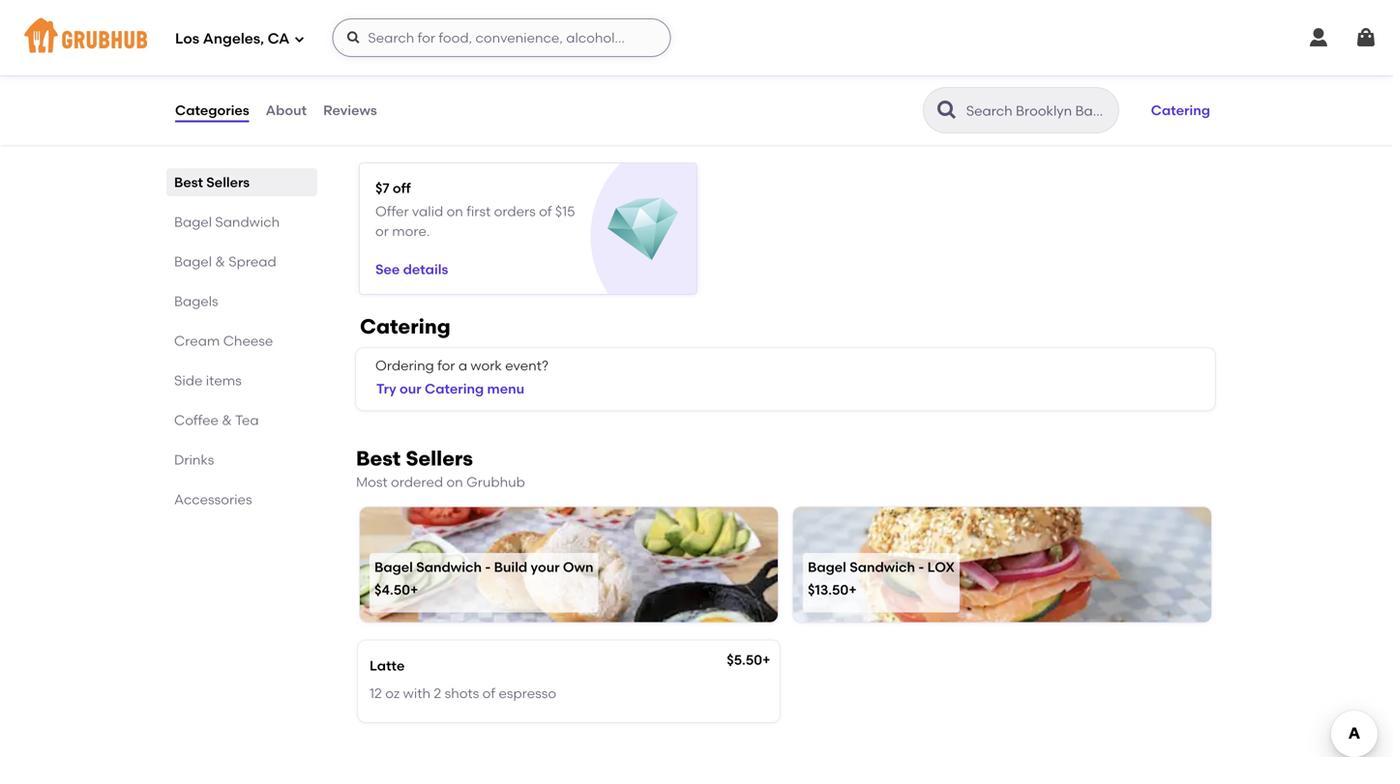 Task type: describe. For each thing, give the bounding box(es) containing it.
first
[[467, 203, 491, 220]]

offer
[[376, 203, 409, 220]]

bagel for bagel & spread
[[174, 254, 212, 270]]

try
[[377, 381, 397, 398]]

ordered
[[391, 474, 443, 491]]

see
[[376, 261, 400, 278]]

cheese
[[223, 333, 273, 349]]

coffee & tea
[[174, 412, 259, 429]]

a
[[459, 358, 468, 374]]

sellers for best sellers
[[206, 174, 250, 191]]

best sellers most ordered on grubhub
[[356, 447, 525, 491]]

cream cheese
[[174, 333, 273, 349]]

valid
[[412, 203, 444, 220]]

more.
[[392, 223, 430, 240]]

grubhub
[[467, 474, 525, 491]]

$15
[[556, 203, 575, 220]]

drinks
[[174, 452, 214, 468]]

side
[[174, 373, 203, 389]]

Search Brooklyn Bagel Bakery search field
[[965, 102, 1113, 120]]

about
[[266, 102, 307, 118]]

& for spread
[[215, 254, 225, 270]]

- for lox
[[919, 560, 925, 576]]

of inside $7 off offer valid on first orders of $15 or more.
[[539, 203, 552, 220]]

coffee
[[174, 412, 219, 429]]

bagel for bagel sandwich - lox $13.50 +
[[808, 560, 847, 576]]

for
[[438, 358, 455, 374]]

order
[[368, 17, 404, 33]]

reviews button
[[322, 75, 378, 145]]

event?
[[505, 358, 549, 374]]

2 horizontal spatial svg image
[[1355, 26, 1378, 49]]

orders
[[494, 203, 536, 220]]

try our catering menu button
[[368, 368, 533, 411]]

best sellers tab
[[174, 172, 310, 193]]

items
[[206, 373, 242, 389]]

sandwich for bagel sandwich
[[215, 214, 280, 230]]

lox
[[928, 560, 955, 576]]

bagels tab
[[174, 291, 310, 312]]

1 horizontal spatial svg image
[[1308, 26, 1331, 49]]

bagel sandwich tab
[[174, 212, 310, 232]]

espresso
[[499, 686, 557, 702]]

best for best sellers
[[174, 174, 203, 191]]

catering inside button
[[1152, 102, 1211, 118]]

2
[[434, 686, 442, 702]]

$4.50
[[375, 582, 410, 599]]

bagels
[[174, 293, 218, 310]]

cream
[[174, 333, 220, 349]]

sandwich for bagel sandwich - build your own $4.50 +
[[416, 560, 482, 576]]

search icon image
[[936, 99, 959, 122]]

los angeles, ca
[[175, 30, 290, 48]]

+ inside the bagel sandwich - build your own $4.50 +
[[410, 582, 419, 599]]

people icon image
[[267, 16, 286, 35]]

1 horizontal spatial svg image
[[294, 33, 305, 45]]

latte
[[370, 658, 405, 675]]

catering button
[[1143, 89, 1220, 132]]

tea
[[235, 412, 259, 429]]

1 vertical spatial catering
[[360, 315, 451, 339]]

drinks tab
[[174, 450, 310, 470]]

los
[[175, 30, 199, 48]]

bagel & spread tab
[[174, 252, 310, 272]]

details
[[403, 261, 448, 278]]

main navigation navigation
[[0, 0, 1394, 75]]

shots
[[445, 686, 479, 702]]

& for tea
[[222, 412, 232, 429]]

ordering for a work event? try our catering menu
[[376, 358, 549, 398]]

work
[[471, 358, 502, 374]]

best sellers
[[174, 174, 250, 191]]

side items
[[174, 373, 242, 389]]

on for sellers
[[447, 474, 463, 491]]

see details
[[376, 261, 448, 278]]

see details button
[[376, 252, 448, 287]]

sandwich for bagel sandwich - lox $13.50 +
[[850, 560, 916, 576]]

angeles,
[[203, 30, 264, 48]]



Task type: locate. For each thing, give the bounding box(es) containing it.
or
[[376, 223, 389, 240]]

sellers inside "best sellers" tab
[[206, 174, 250, 191]]

categories button
[[174, 75, 250, 145]]

0 vertical spatial sellers
[[206, 174, 250, 191]]

& left spread
[[215, 254, 225, 270]]

0 horizontal spatial best
[[174, 174, 203, 191]]

0 vertical spatial &
[[215, 254, 225, 270]]

0 horizontal spatial -
[[485, 560, 491, 576]]

of left "$15"
[[539, 203, 552, 220]]

- inside bagel sandwich - lox $13.50 +
[[919, 560, 925, 576]]

-
[[485, 560, 491, 576], [919, 560, 925, 576]]

sellers up ordered
[[406, 447, 473, 471]]

on right ordered
[[447, 474, 463, 491]]

best for best sellers most ordered on grubhub
[[356, 447, 401, 471]]

off
[[393, 180, 411, 197]]

start group order button
[[267, 8, 404, 43]]

0 horizontal spatial svg image
[[346, 30, 361, 45]]

&
[[215, 254, 225, 270], [222, 412, 232, 429]]

build
[[494, 560, 528, 576]]

1 horizontal spatial sellers
[[406, 447, 473, 471]]

0 horizontal spatial of
[[483, 686, 496, 702]]

bagel down best sellers
[[174, 214, 212, 230]]

svg image
[[174, 16, 194, 35], [1355, 26, 1378, 49], [294, 33, 305, 45]]

12 oz with 2 shots of espresso
[[370, 686, 557, 702]]

1 vertical spatial on
[[447, 474, 463, 491]]

0 vertical spatial catering
[[1152, 102, 1211, 118]]

bagel up bagels
[[174, 254, 212, 270]]

0 vertical spatial on
[[447, 203, 463, 220]]

1 - from the left
[[485, 560, 491, 576]]

$5.50 +
[[727, 653, 771, 669]]

bagel up $13.50
[[808, 560, 847, 576]]

accessories
[[174, 492, 252, 508]]

bagel
[[174, 214, 212, 230], [174, 254, 212, 270], [375, 560, 413, 576], [808, 560, 847, 576]]

12
[[370, 686, 382, 702]]

bagel & spread
[[174, 254, 277, 270]]

on inside $7 off offer valid on first orders of $15 or more.
[[447, 203, 463, 220]]

svg image inside the preorder button
[[174, 16, 194, 35]]

menu
[[487, 381, 525, 398]]

bagel sandwich - lox $13.50 +
[[808, 560, 955, 599]]

sandwich up spread
[[215, 214, 280, 230]]

on inside best sellers most ordered on grubhub
[[447, 474, 463, 491]]

+
[[410, 582, 419, 599], [849, 582, 857, 599], [763, 653, 771, 669]]

bagel for bagel sandwich - build your own $4.50 +
[[375, 560, 413, 576]]

- left the build at the left
[[485, 560, 491, 576]]

1 vertical spatial of
[[483, 686, 496, 702]]

sellers
[[206, 174, 250, 191], [406, 447, 473, 471]]

sandwich inside tab
[[215, 214, 280, 230]]

- left "lox" at the right bottom of page
[[919, 560, 925, 576]]

+ inside bagel sandwich - lox $13.50 +
[[849, 582, 857, 599]]

about button
[[265, 75, 308, 145]]

1 horizontal spatial of
[[539, 203, 552, 220]]

2 horizontal spatial sandwich
[[850, 560, 916, 576]]

1 horizontal spatial -
[[919, 560, 925, 576]]

1 vertical spatial &
[[222, 412, 232, 429]]

with
[[403, 686, 431, 702]]

on
[[447, 203, 463, 220], [447, 474, 463, 491]]

$5.50
[[727, 653, 763, 669]]

start group order
[[290, 17, 404, 33]]

own
[[563, 560, 594, 576]]

2 on from the top
[[447, 474, 463, 491]]

start
[[290, 17, 323, 33]]

0 horizontal spatial sandwich
[[215, 214, 280, 230]]

sellers for best sellers most ordered on grubhub
[[406, 447, 473, 471]]

most
[[356, 474, 388, 491]]

on for off
[[447, 203, 463, 220]]

sandwich inside bagel sandwich - lox $13.50 +
[[850, 560, 916, 576]]

0 horizontal spatial sellers
[[206, 174, 250, 191]]

preorder
[[197, 17, 255, 33]]

1 horizontal spatial +
[[763, 653, 771, 669]]

bagel sandwich - build your own $4.50 +
[[375, 560, 594, 599]]

sandwich inside the bagel sandwich - build your own $4.50 +
[[416, 560, 482, 576]]

0 vertical spatial best
[[174, 174, 203, 191]]

sellers up the bagel sandwich
[[206, 174, 250, 191]]

sandwich left "lox" at the right bottom of page
[[850, 560, 916, 576]]

side items tab
[[174, 371, 310, 391]]

sandwich
[[215, 214, 280, 230], [416, 560, 482, 576], [850, 560, 916, 576]]

group
[[326, 17, 365, 33]]

accessories tab
[[174, 490, 310, 510]]

of right shots
[[483, 686, 496, 702]]

$13.50
[[808, 582, 849, 599]]

svg image
[[1308, 26, 1331, 49], [346, 30, 361, 45]]

best inside tab
[[174, 174, 203, 191]]

bagel sandwich
[[174, 214, 280, 230]]

sellers inside best sellers most ordered on grubhub
[[406, 447, 473, 471]]

oz
[[385, 686, 400, 702]]

1 on from the top
[[447, 203, 463, 220]]

& left "tea" on the bottom left
[[222, 412, 232, 429]]

our
[[400, 381, 422, 398]]

reviews
[[323, 102, 377, 118]]

$7 off offer valid on first orders of $15 or more.
[[376, 180, 575, 240]]

1 horizontal spatial best
[[356, 447, 401, 471]]

- for build
[[485, 560, 491, 576]]

ca
[[268, 30, 290, 48]]

best up most
[[356, 447, 401, 471]]

1 vertical spatial sellers
[[406, 447, 473, 471]]

1 vertical spatial best
[[356, 447, 401, 471]]

best up the bagel sandwich
[[174, 174, 203, 191]]

cream cheese tab
[[174, 331, 310, 351]]

- inside the bagel sandwich - build your own $4.50 +
[[485, 560, 491, 576]]

on left first
[[447, 203, 463, 220]]

bagel inside the bagel sandwich - build your own $4.50 +
[[375, 560, 413, 576]]

0 horizontal spatial +
[[410, 582, 419, 599]]

bagel up $4.50
[[375, 560, 413, 576]]

your
[[531, 560, 560, 576]]

$7
[[376, 180, 390, 197]]

0 vertical spatial of
[[539, 203, 552, 220]]

preorder button
[[174, 8, 255, 43]]

2 - from the left
[[919, 560, 925, 576]]

ordering
[[376, 358, 434, 374]]

2 horizontal spatial +
[[849, 582, 857, 599]]

sandwich left the build at the left
[[416, 560, 482, 576]]

best
[[174, 174, 203, 191], [356, 447, 401, 471]]

Search for food, convenience, alcohol... search field
[[332, 18, 671, 57]]

1 horizontal spatial sandwich
[[416, 560, 482, 576]]

categories
[[175, 102, 249, 118]]

2 vertical spatial catering
[[425, 381, 484, 398]]

catering inside ordering for a work event? try our catering menu
[[425, 381, 484, 398]]

bagel inside bagel sandwich - lox $13.50 +
[[808, 560, 847, 576]]

best inside best sellers most ordered on grubhub
[[356, 447, 401, 471]]

spread
[[229, 254, 277, 270]]

0 horizontal spatial svg image
[[174, 16, 194, 35]]

catering
[[1152, 102, 1211, 118], [360, 315, 451, 339], [425, 381, 484, 398]]

of
[[539, 203, 552, 220], [483, 686, 496, 702]]

promo image
[[608, 195, 679, 265]]

coffee & tea tab
[[174, 410, 310, 431]]

bagel for bagel sandwich
[[174, 214, 212, 230]]



Task type: vqa. For each thing, say whether or not it's contained in the screenshot.
1 button
no



